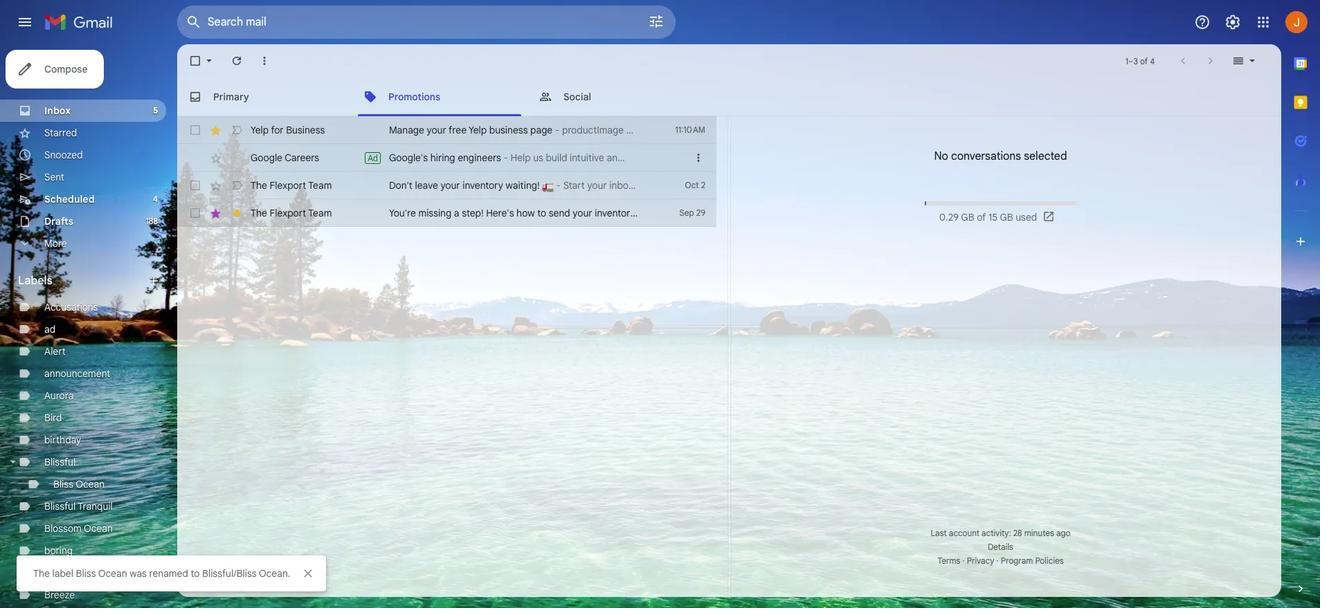 Task type: locate. For each thing, give the bounding box(es) containing it.
the flexport team
[[251, 179, 332, 192], [251, 207, 332, 220]]

None search field
[[177, 6, 676, 39]]

blissful
[[44, 456, 76, 469], [44, 501, 76, 513]]

🚛 image
[[638, 208, 650, 220]]

blissful/bliss
[[202, 568, 257, 580]]

details link
[[988, 542, 1014, 553]]

you're
[[389, 207, 416, 220]]

row containing google careers
[[177, 144, 717, 172]]

blissful down birthday link
[[44, 456, 76, 469]]

team for oct 2
[[308, 179, 332, 192]]

brad
[[44, 567, 65, 580]]

- up send
[[554, 179, 563, 192]]

🚛 image
[[542, 181, 554, 192]]

2 vertical spatial ocean
[[98, 568, 127, 580]]

sent
[[44, 171, 64, 184]]

your
[[427, 124, 447, 136], [441, 179, 460, 192], [573, 207, 593, 220]]

to right renamed
[[191, 568, 200, 580]]

sep 29
[[680, 208, 706, 218]]

drafts link
[[44, 215, 73, 228]]

· down details
[[997, 556, 999, 566]]

snoozed
[[44, 149, 83, 161]]

0 horizontal spatial ·
[[963, 556, 965, 566]]

1 horizontal spatial ·
[[997, 556, 999, 566]]

bliss inside labels "navigation"
[[53, 479, 73, 491]]

aurora
[[44, 390, 74, 402]]

gb left of
[[961, 211, 975, 224]]

for
[[271, 124, 284, 136]]

15
[[989, 211, 998, 224]]

4
[[153, 194, 158, 204]]

0 vertical spatial to
[[538, 207, 546, 220]]

row
[[177, 116, 717, 144], [177, 144, 717, 172], [177, 172, 717, 199], [177, 199, 717, 227]]

here's
[[486, 207, 514, 220]]

labels
[[18, 274, 52, 288]]

2 the flexport team from the top
[[251, 207, 332, 220]]

bird link
[[44, 412, 62, 425]]

0 horizontal spatial to
[[191, 568, 200, 580]]

2 blissful from the top
[[44, 501, 76, 513]]

breeze
[[44, 589, 75, 602]]

your left free on the left top
[[427, 124, 447, 136]]

the for sep
[[251, 207, 267, 220]]

the flexport team for oct
[[251, 179, 332, 192]]

1 vertical spatial the
[[251, 207, 267, 220]]

manage your free yelp business page -
[[389, 124, 562, 136]]

yelp right free on the left top
[[469, 124, 487, 136]]

cell
[[656, 151, 692, 165]]

0 vertical spatial flexport
[[270, 179, 306, 192]]

1 horizontal spatial inventory
[[595, 207, 636, 220]]

0 horizontal spatial inventory
[[463, 179, 503, 192]]

11:10 am
[[675, 125, 706, 135]]

inbox link
[[44, 105, 71, 117]]

2 team from the top
[[308, 207, 332, 220]]

birthday
[[44, 434, 81, 447]]

0 vertical spatial bliss
[[53, 479, 73, 491]]

program policies link
[[1001, 556, 1064, 566]]

gb
[[961, 211, 975, 224], [1000, 211, 1014, 224]]

the label bliss ocean was renamed to blissful/bliss ocean. alert
[[17, 32, 1299, 592]]

None checkbox
[[188, 179, 202, 193], [188, 206, 202, 220], [188, 179, 202, 193], [188, 206, 202, 220]]

0 vertical spatial the
[[251, 179, 267, 192]]

refresh image
[[230, 54, 244, 68]]

· right the terms
[[963, 556, 965, 566]]

step!
[[462, 207, 484, 220]]

bliss down blissful link
[[53, 479, 73, 491]]

row up the google's hiring engineers - in the left top of the page
[[177, 116, 717, 144]]

1 vertical spatial the flexport team
[[251, 207, 332, 220]]

row down don't leave your inventory waiting!
[[177, 199, 717, 227]]

1 horizontal spatial yelp
[[469, 124, 487, 136]]

2 gb from the left
[[1000, 211, 1014, 224]]

2
[[701, 180, 706, 190]]

the for oct
[[251, 179, 267, 192]]

label
[[52, 568, 73, 580]]

1 vertical spatial team
[[308, 207, 332, 220]]

1 · from the left
[[963, 556, 965, 566]]

bliss right label
[[76, 568, 96, 580]]

0.29
[[940, 211, 959, 224]]

ocean down tranquil
[[84, 523, 113, 535]]

1 gb from the left
[[961, 211, 975, 224]]

- right "engineers"
[[504, 152, 508, 164]]

blissful up 'blossom'
[[44, 501, 76, 513]]

1 vertical spatial blissful
[[44, 501, 76, 513]]

yelp left for
[[251, 124, 269, 136]]

scheduled link
[[44, 193, 95, 206]]

promotions tab
[[353, 78, 527, 116]]

ocean left the was
[[98, 568, 127, 580]]

1 horizontal spatial gb
[[1000, 211, 1014, 224]]

team for sep 29
[[308, 207, 332, 220]]

ad
[[44, 323, 55, 336]]

program
[[1001, 556, 1033, 566]]

gmail image
[[44, 8, 120, 36]]

5
[[153, 105, 158, 116]]

to for blissful/bliss
[[191, 568, 200, 580]]

google careers
[[251, 152, 319, 164]]

1 blissful from the top
[[44, 456, 76, 469]]

gb right 15
[[1000, 211, 1014, 224]]

how
[[517, 207, 535, 220]]

your right "leave"
[[441, 179, 460, 192]]

yelp
[[251, 124, 269, 136], [469, 124, 487, 136]]

2 flexport from the top
[[270, 207, 306, 220]]

0 vertical spatial -
[[555, 124, 560, 136]]

None checkbox
[[188, 54, 202, 68], [188, 123, 202, 137], [188, 54, 202, 68], [188, 123, 202, 137]]

1 vertical spatial to
[[191, 568, 200, 580]]

ocean
[[76, 479, 105, 491], [84, 523, 113, 535], [98, 568, 127, 580]]

sent link
[[44, 171, 64, 184]]

1 horizontal spatial bliss
[[76, 568, 96, 580]]

ocean.
[[259, 568, 290, 580]]

the inside the label bliss ocean was renamed to blissful/bliss ocean. alert
[[33, 568, 50, 580]]

blissful for blissful tranquil
[[44, 501, 76, 513]]

social tab
[[528, 78, 702, 116]]

28
[[1014, 528, 1023, 539]]

aurora link
[[44, 390, 74, 402]]

to right the how
[[538, 207, 546, 220]]

to
[[538, 207, 546, 220], [191, 568, 200, 580]]

2 · from the left
[[997, 556, 999, 566]]

oct
[[685, 180, 699, 190]]

snoozed link
[[44, 149, 83, 161]]

blossom ocean
[[44, 523, 113, 535]]

blissful link
[[44, 456, 76, 469]]

to inside alert
[[191, 568, 200, 580]]

activity:
[[982, 528, 1012, 539]]

tab list
[[1282, 44, 1321, 559], [177, 78, 1282, 116]]

starred
[[44, 127, 77, 139]]

ocean up tranquil
[[76, 479, 105, 491]]

0 vertical spatial team
[[308, 179, 332, 192]]

4 row from the top
[[177, 199, 717, 227]]

1 vertical spatial bliss
[[76, 568, 96, 580]]

the label bliss ocean was renamed to blissful/bliss ocean.
[[33, 568, 290, 580]]

to inside no conversations selected main content
[[538, 207, 546, 220]]

row down free on the left top
[[177, 144, 717, 172]]

0 vertical spatial the flexport team
[[251, 179, 332, 192]]

0 horizontal spatial yelp
[[251, 124, 269, 136]]

0 horizontal spatial bliss
[[53, 479, 73, 491]]

flexport
[[270, 179, 306, 192], [270, 207, 306, 220]]

0 vertical spatial ocean
[[76, 479, 105, 491]]

selected
[[1024, 150, 1068, 163]]

1 vertical spatial ocean
[[84, 523, 113, 535]]

no conversations selected
[[935, 150, 1068, 163]]

promotions
[[389, 90, 440, 103]]

bird
[[44, 412, 62, 425]]

row down the google's hiring engineers - in the left top of the page
[[177, 172, 717, 199]]

don't leave your inventory waiting!
[[389, 179, 542, 192]]

renamed
[[149, 568, 188, 580]]

team
[[308, 179, 332, 192], [308, 207, 332, 220]]

inventory left 🚛 icon
[[595, 207, 636, 220]]

blossom ocean link
[[44, 523, 113, 535]]

0 horizontal spatial gb
[[961, 211, 975, 224]]

no
[[935, 150, 949, 163]]

1 team from the top
[[308, 179, 332, 192]]

1 the flexport team from the top
[[251, 179, 332, 192]]

alert link
[[44, 346, 66, 358]]

more
[[44, 238, 67, 250]]

2 row from the top
[[177, 144, 717, 172]]

last account activity: 28 minutes ago details terms · privacy · program policies
[[931, 528, 1071, 566]]

conversations
[[952, 150, 1022, 163]]

tranquil
[[78, 501, 113, 513]]

1 horizontal spatial to
[[538, 207, 546, 220]]

-
[[555, 124, 560, 136], [504, 152, 508, 164], [554, 179, 563, 192]]

2 vertical spatial the
[[33, 568, 50, 580]]

1 vertical spatial -
[[504, 152, 508, 164]]

Search mail text field
[[208, 15, 609, 29]]

to for send
[[538, 207, 546, 220]]

1 flexport from the top
[[270, 179, 306, 192]]

1 row from the top
[[177, 116, 717, 144]]

inventory down "engineers"
[[463, 179, 503, 192]]

1 vertical spatial flexport
[[270, 207, 306, 220]]

- right page
[[555, 124, 560, 136]]

0 vertical spatial blissful
[[44, 456, 76, 469]]

primary tab
[[177, 78, 351, 116]]

your right send
[[573, 207, 593, 220]]

scheduled
[[44, 193, 95, 206]]

follow link to manage storage image
[[1043, 211, 1057, 224]]



Task type: describe. For each thing, give the bounding box(es) containing it.
cell inside no conversations selected main content
[[656, 151, 692, 165]]

leave
[[415, 179, 438, 192]]

compose button
[[6, 50, 104, 89]]

accusations
[[44, 301, 98, 314]]

hiring
[[431, 152, 455, 164]]

last
[[931, 528, 947, 539]]

tab list containing primary
[[177, 78, 1282, 116]]

sep
[[680, 208, 694, 218]]

terms link
[[938, 556, 961, 566]]

advanced search options image
[[643, 8, 670, 35]]

3 row from the top
[[177, 172, 717, 199]]

0 vertical spatial inventory
[[463, 179, 503, 192]]

don't
[[389, 179, 413, 192]]

waiting!
[[506, 179, 540, 192]]

toggle split pane mode image
[[1232, 54, 1246, 68]]

bliss inside alert
[[76, 568, 96, 580]]

boring link
[[44, 545, 73, 557]]

1 vertical spatial inventory
[[595, 207, 636, 220]]

0 vertical spatial your
[[427, 124, 447, 136]]

search mail image
[[181, 10, 206, 35]]

starred link
[[44, 127, 77, 139]]

page
[[531, 124, 553, 136]]

yelp for business
[[251, 124, 325, 136]]

188
[[146, 216, 158, 226]]

announcement
[[44, 368, 110, 380]]

2 vertical spatial your
[[573, 207, 593, 220]]

google
[[251, 152, 283, 164]]

account
[[949, 528, 980, 539]]

free
[[449, 124, 467, 136]]

social
[[564, 90, 591, 103]]

labels navigation
[[0, 44, 177, 609]]

row containing yelp for business
[[177, 116, 717, 144]]

2 yelp from the left
[[469, 124, 487, 136]]

2 vertical spatial -
[[554, 179, 563, 192]]

accusations link
[[44, 301, 98, 314]]

flexport for sep 29
[[270, 207, 306, 220]]

google's hiring engineers -
[[389, 152, 511, 164]]

birthday link
[[44, 434, 81, 447]]

privacy
[[967, 556, 995, 566]]

boring
[[44, 545, 73, 557]]

a
[[454, 207, 460, 220]]

privacy link
[[967, 556, 995, 566]]

ocean for bliss ocean
[[76, 479, 105, 491]]

blissful tranquil link
[[44, 501, 113, 513]]

more image
[[258, 54, 271, 68]]

careers
[[285, 152, 319, 164]]

compose
[[44, 63, 88, 75]]

bliss ocean
[[53, 479, 105, 491]]

breeze link
[[44, 589, 75, 602]]

ocean for blossom ocean
[[84, 523, 113, 535]]

minutes
[[1025, 528, 1055, 539]]

engineers
[[458, 152, 501, 164]]

brad link
[[44, 567, 65, 580]]

29
[[697, 208, 706, 218]]

details
[[988, 542, 1014, 553]]

more button
[[0, 233, 166, 255]]

you're missing a step! here's how to send your inventory link
[[389, 206, 650, 220]]

1 yelp from the left
[[251, 124, 269, 136]]

flexport for oct 2
[[270, 179, 306, 192]]

drafts
[[44, 215, 73, 228]]

announcement link
[[44, 368, 110, 380]]

alert
[[44, 346, 66, 358]]

manage
[[389, 124, 424, 136]]

business
[[286, 124, 325, 136]]

no conversations selected main content
[[177, 44, 1282, 598]]

the flexport team for sep
[[251, 207, 332, 220]]

1 vertical spatial your
[[441, 179, 460, 192]]

of
[[977, 211, 986, 224]]

support image
[[1195, 14, 1211, 30]]

blissful tranquil
[[44, 501, 113, 513]]

primary
[[213, 90, 249, 103]]

inbox
[[44, 105, 71, 117]]

policies
[[1036, 556, 1064, 566]]

ago
[[1057, 528, 1071, 539]]

settings image
[[1225, 14, 1242, 30]]

you're missing a step! here's how to send your inventory
[[389, 207, 638, 220]]

was
[[130, 568, 147, 580]]

business
[[489, 124, 528, 136]]

google's
[[389, 152, 428, 164]]

ad
[[368, 153, 378, 163]]

0.29 gb of 15 gb used
[[940, 211, 1038, 224]]

ocean inside alert
[[98, 568, 127, 580]]

blissful for blissful link
[[44, 456, 76, 469]]

missing
[[419, 207, 452, 220]]

main menu image
[[17, 14, 33, 30]]

send
[[549, 207, 570, 220]]

labels heading
[[18, 274, 147, 288]]

used
[[1016, 211, 1038, 224]]



Task type: vqa. For each thing, say whether or not it's contained in the screenshot.
rightmost saving
no



